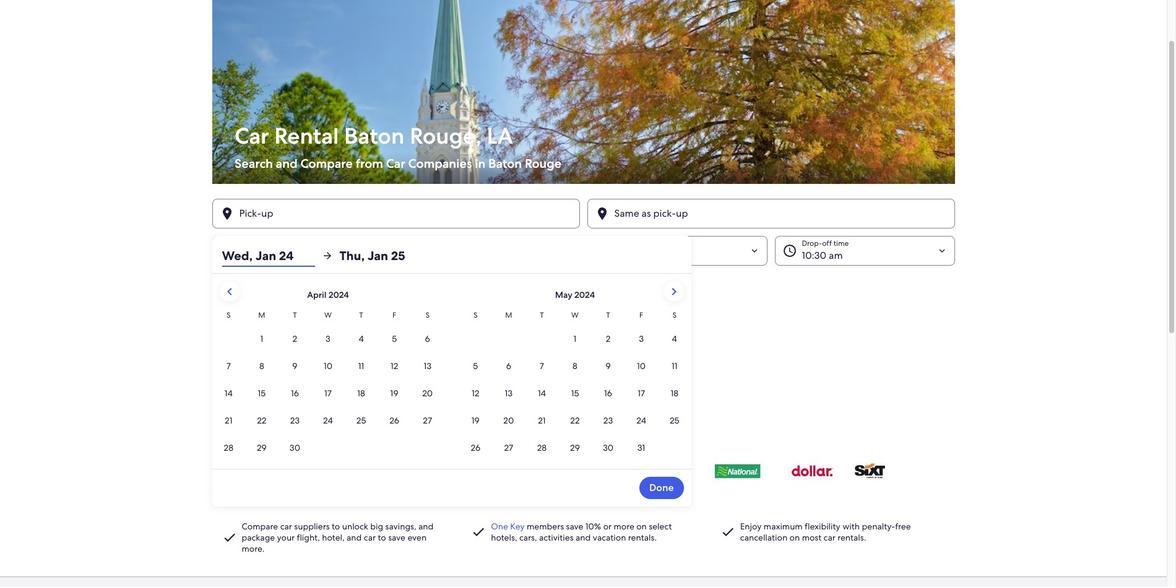 Task type: describe. For each thing, give the bounding box(es) containing it.
la
[[487, 121, 513, 151]]

w for may
[[572, 310, 579, 320]]

rouge,
[[410, 121, 482, 151]]

required
[[280, 290, 309, 300]]

car left 'flight,'
[[280, 521, 292, 532]]

at
[[353, 290, 360, 300]]

is
[[273, 290, 278, 300]]

jan inside jan 24 button
[[239, 249, 255, 262]]

car suppliers logo image
[[220, 448, 948, 493]]

jan 24 button
[[212, 236, 392, 266]]

hotels,
[[491, 532, 517, 543]]

free
[[896, 521, 912, 532]]

and inside include aarp member rates membership is required and verified at pick-up.
[[311, 290, 324, 300]]

i have a discount code link
[[212, 313, 955, 328]]

thu,
[[340, 248, 365, 264]]

select
[[649, 521, 672, 532]]

your
[[277, 532, 295, 543]]

and inside car rental baton rouge, la search and compare from  car companies in baton rouge
[[276, 155, 297, 172]]

suppliers inside featured car rental suppliers compare from  agencies
[[374, 408, 446, 430]]

25
[[391, 248, 406, 264]]

april 2024
[[307, 289, 349, 300]]

package
[[242, 532, 275, 543]]

breadcrumbs region
[[0, 0, 1168, 577]]

jan for 24
[[256, 248, 276, 264]]

flexibility
[[805, 521, 841, 532]]

f for may 2024
[[640, 310, 644, 320]]

i have a discount code
[[212, 315, 300, 326]]

2 s from the left
[[426, 310, 430, 320]]

cancellation on
[[741, 532, 800, 543]]

from inside car rental baton rouge, la search and compare from  car companies in baton rouge
[[356, 155, 383, 172]]

4 s from the left
[[673, 310, 677, 320]]

even
[[408, 532, 427, 543]]

3 t from the left
[[540, 310, 544, 320]]

april
[[307, 289, 327, 300]]

1 vertical spatial baton
[[488, 155, 522, 172]]

pick-
[[361, 290, 378, 300]]

wed, jan 24
[[222, 248, 294, 264]]

car inside featured car rental suppliers compare from  agencies
[[295, 408, 319, 430]]

and inside members save 10% or more on select hotels, cars, activities and vacation rentals.
[[576, 532, 591, 543]]

may 2024
[[555, 289, 595, 300]]

have
[[217, 315, 235, 326]]

featured
[[220, 408, 291, 430]]

and right hotel,
[[347, 532, 362, 543]]

i
[[212, 315, 214, 326]]

or
[[604, 521, 612, 532]]

2024 for may 2024
[[575, 289, 595, 300]]

verified
[[326, 290, 351, 300]]

include aarp member rates membership is required and verified at pick-up.
[[228, 278, 389, 300]]

24 inside 'button'
[[279, 248, 294, 264]]

search
[[234, 155, 273, 172]]

10%
[[586, 521, 602, 532]]

rentals. inside enjoy maximum flexibility with penalty-free cancellation on most car rentals.
[[838, 532, 867, 543]]

aarp
[[260, 278, 281, 289]]

compare inside compare car suppliers to unlock big savings, and package your flight, hotel, and car to save even more.
[[242, 521, 278, 532]]

one key link
[[491, 521, 525, 532]]

most
[[802, 532, 822, 543]]

0 vertical spatial baton
[[344, 121, 404, 151]]

companies
[[408, 155, 472, 172]]

save inside compare car suppliers to unlock big savings, and package your flight, hotel, and car to save even more.
[[388, 532, 406, 543]]

car left to
[[364, 532, 376, 543]]

to unlock
[[332, 521, 368, 532]]

compare inside featured car rental suppliers compare from  agencies
[[220, 432, 256, 443]]

3 s from the left
[[474, 310, 478, 320]]



Task type: locate. For each thing, give the bounding box(es) containing it.
0 vertical spatial car
[[234, 121, 269, 151]]

members
[[527, 521, 564, 532]]

agencies
[[279, 432, 314, 443]]

members save 10% or more on select hotels, cars, activities and vacation rentals.
[[491, 521, 672, 543]]

f for april 2024
[[393, 310, 397, 320]]

1 horizontal spatial f
[[640, 310, 644, 320]]

savings,
[[386, 521, 417, 532]]

1 f from the left
[[393, 310, 397, 320]]

0 horizontal spatial 2024
[[329, 289, 349, 300]]

1 horizontal spatial m
[[506, 310, 513, 320]]

compare down the rental
[[300, 155, 353, 172]]

from inside featured car rental suppliers compare from  agencies
[[258, 432, 277, 443]]

next month image
[[667, 284, 682, 299]]

enjoy
[[741, 521, 762, 532]]

1 vertical spatial car
[[386, 155, 405, 172]]

jan up include
[[239, 249, 255, 262]]

rentals.
[[629, 532, 657, 543], [838, 532, 867, 543]]

maximum
[[764, 521, 803, 532]]

more
[[614, 521, 635, 532]]

m for may 2024
[[506, 310, 513, 320]]

2 w from the left
[[572, 310, 579, 320]]

1 vertical spatial from
[[258, 432, 277, 443]]

24 up 'member'
[[279, 248, 294, 264]]

car up agencies
[[295, 408, 319, 430]]

rentals. inside members save 10% or more on select hotels, cars, activities and vacation rentals.
[[629, 532, 657, 543]]

in
[[475, 155, 485, 172]]

2024 right may
[[575, 289, 595, 300]]

1 horizontal spatial suppliers
[[374, 408, 446, 430]]

rental
[[323, 408, 370, 430]]

membership
[[228, 290, 271, 300]]

24 right wed,
[[258, 249, 269, 262]]

done button
[[640, 477, 684, 499]]

wed, jan 24 button
[[222, 245, 315, 267]]

save
[[566, 521, 584, 532], [388, 532, 406, 543]]

thu, jan 25 button
[[340, 245, 433, 267]]

1 vertical spatial compare
[[220, 432, 256, 443]]

enjoy maximum flexibility with penalty-free cancellation on most car rentals.
[[741, 521, 912, 543]]

1 horizontal spatial 2024
[[575, 289, 595, 300]]

0 horizontal spatial f
[[393, 310, 397, 320]]

from
[[356, 155, 383, 172], [258, 432, 277, 443]]

activities
[[539, 532, 574, 543]]

4 t from the left
[[607, 310, 611, 320]]

thu, jan 25
[[340, 248, 406, 264]]

wed,
[[222, 248, 253, 264]]

with penalty-
[[843, 521, 896, 532]]

may
[[555, 289, 573, 300]]

more.
[[242, 543, 265, 554]]

a
[[237, 315, 242, 326]]

w
[[325, 310, 332, 320], [572, 310, 579, 320]]

car rental baton rouge, la search and compare from  car companies in baton rouge
[[234, 121, 561, 172]]

2 t from the left
[[359, 310, 363, 320]]

jan inside thu, jan 25 button
[[368, 248, 388, 264]]

car
[[295, 408, 319, 430], [280, 521, 292, 532], [364, 532, 376, 543], [824, 532, 836, 543]]

1 m from the left
[[258, 310, 265, 320]]

save right to
[[388, 532, 406, 543]]

1 horizontal spatial car
[[386, 155, 405, 172]]

rentals. right vacation
[[629, 532, 657, 543]]

and left vacation
[[576, 532, 591, 543]]

car up search
[[234, 121, 269, 151]]

jan up aarp
[[256, 248, 276, 264]]

key
[[511, 521, 525, 532]]

and right the savings,
[[419, 521, 434, 532]]

1 horizontal spatial rentals.
[[838, 532, 867, 543]]

0 horizontal spatial suppliers
[[294, 521, 330, 532]]

1 horizontal spatial from
[[356, 155, 383, 172]]

up.
[[378, 290, 389, 300]]

jan inside wed, jan 24 'button'
[[256, 248, 276, 264]]

code
[[280, 315, 300, 326]]

big
[[371, 521, 383, 532]]

2 vertical spatial compare
[[242, 521, 278, 532]]

0 horizontal spatial car
[[234, 121, 269, 151]]

2 f from the left
[[640, 310, 644, 320]]

2 rentals. from the left
[[838, 532, 867, 543]]

0 vertical spatial from
[[356, 155, 383, 172]]

2024 for april 2024
[[329, 289, 349, 300]]

include
[[228, 278, 257, 289]]

2024
[[329, 289, 349, 300], [575, 289, 595, 300]]

0 horizontal spatial from
[[258, 432, 277, 443]]

0 vertical spatial suppliers
[[374, 408, 446, 430]]

m for april 2024
[[258, 310, 265, 320]]

compare
[[300, 155, 353, 172], [220, 432, 256, 443], [242, 521, 278, 532]]

rental
[[274, 121, 339, 151]]

w down april 2024
[[325, 310, 332, 320]]

w down may 2024
[[572, 310, 579, 320]]

1 2024 from the left
[[329, 289, 349, 300]]

rouge
[[525, 155, 561, 172]]

0 horizontal spatial w
[[325, 310, 332, 320]]

rentals. right most
[[838, 532, 867, 543]]

hotel,
[[322, 532, 345, 543]]

24
[[279, 248, 294, 264], [258, 249, 269, 262]]

car right most
[[824, 532, 836, 543]]

suppliers inside compare car suppliers to unlock big savings, and package your flight, hotel, and car to save even more.
[[294, 521, 330, 532]]

member
[[283, 278, 317, 289]]

jan
[[256, 248, 276, 264], [368, 248, 388, 264], [239, 249, 255, 262]]

jan left 25
[[368, 248, 388, 264]]

f
[[393, 310, 397, 320], [640, 310, 644, 320]]

to
[[378, 532, 386, 543]]

s
[[227, 310, 231, 320], [426, 310, 430, 320], [474, 310, 478, 320], [673, 310, 677, 320]]

t
[[293, 310, 297, 320], [359, 310, 363, 320], [540, 310, 544, 320], [607, 310, 611, 320]]

cars,
[[520, 532, 537, 543]]

w for april
[[325, 310, 332, 320]]

1 horizontal spatial save
[[566, 521, 584, 532]]

0 vertical spatial compare
[[300, 155, 353, 172]]

m
[[258, 310, 265, 320], [506, 310, 513, 320]]

vacation
[[593, 532, 626, 543]]

1 w from the left
[[325, 310, 332, 320]]

on
[[637, 521, 647, 532]]

car inside enjoy maximum flexibility with penalty-free cancellation on most car rentals.
[[824, 532, 836, 543]]

1 rentals. from the left
[[629, 532, 657, 543]]

0 horizontal spatial baton
[[344, 121, 404, 151]]

jan 24
[[239, 249, 269, 262]]

24 inside button
[[258, 249, 269, 262]]

compare down featured
[[220, 432, 256, 443]]

and right search
[[276, 155, 297, 172]]

flight,
[[297, 532, 320, 543]]

one key
[[491, 521, 525, 532]]

0 horizontal spatial 24
[[258, 249, 269, 262]]

1 horizontal spatial baton
[[488, 155, 522, 172]]

save inside members save 10% or more on select hotels, cars, activities and vacation rentals.
[[566, 521, 584, 532]]

and
[[276, 155, 297, 172], [311, 290, 324, 300], [419, 521, 434, 532], [347, 532, 362, 543], [576, 532, 591, 543]]

0 horizontal spatial save
[[388, 532, 406, 543]]

2 m from the left
[[506, 310, 513, 320]]

car
[[234, 121, 269, 151], [386, 155, 405, 172]]

baton
[[344, 121, 404, 151], [488, 155, 522, 172]]

car left companies
[[386, 155, 405, 172]]

1 horizontal spatial 24
[[279, 248, 294, 264]]

discount
[[244, 315, 278, 326]]

done
[[650, 481, 674, 494]]

rates
[[319, 278, 338, 289]]

1 s from the left
[[227, 310, 231, 320]]

0 horizontal spatial rentals.
[[629, 532, 657, 543]]

previous month image
[[222, 284, 237, 299]]

and down rates
[[311, 290, 324, 300]]

2 2024 from the left
[[575, 289, 595, 300]]

compare up more. on the bottom left of page
[[242, 521, 278, 532]]

one
[[491, 521, 508, 532]]

compare inside car rental baton rouge, la search and compare from  car companies in baton rouge
[[300, 155, 353, 172]]

1 horizontal spatial w
[[572, 310, 579, 320]]

2024 left at
[[329, 289, 349, 300]]

compare car suppliers to unlock big savings, and package your flight, hotel, and car to save even more.
[[242, 521, 434, 554]]

featured car rental suppliers compare from  agencies
[[220, 408, 446, 443]]

0 horizontal spatial m
[[258, 310, 265, 320]]

1 vertical spatial suppliers
[[294, 521, 330, 532]]

suppliers
[[374, 408, 446, 430], [294, 521, 330, 532]]

jan for 25
[[368, 248, 388, 264]]

save left 10%
[[566, 521, 584, 532]]

1 t from the left
[[293, 310, 297, 320]]



Task type: vqa. For each thing, say whether or not it's contained in the screenshot.
Exterior detail image
no



